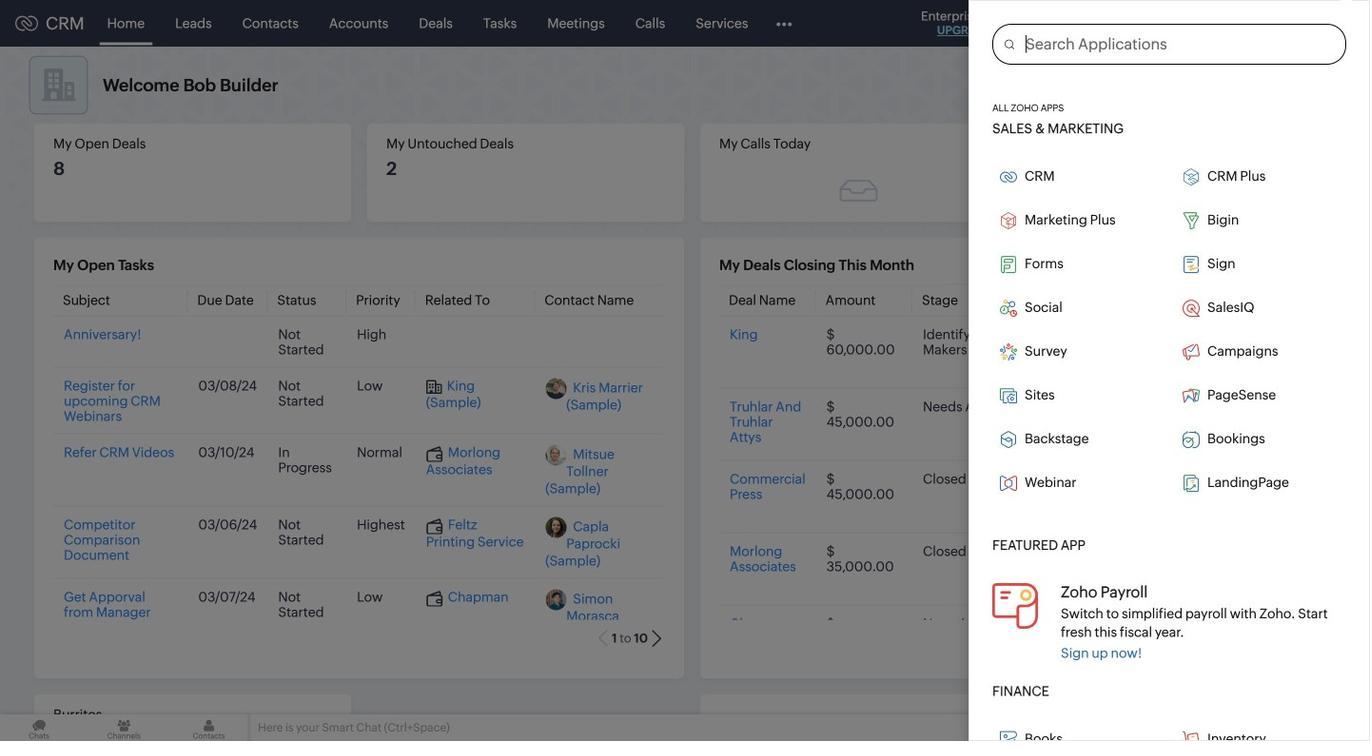 Task type: describe. For each thing, give the bounding box(es) containing it.
signals image
[[1132, 15, 1146, 31]]

signals element
[[1121, 0, 1157, 47]]

channels image
[[85, 715, 163, 741]]

calendar image
[[1168, 16, 1185, 31]]

profile image
[[1285, 8, 1315, 39]]

create menu image
[[1047, 12, 1070, 35]]



Task type: vqa. For each thing, say whether or not it's contained in the screenshot.
Channels image
yes



Task type: locate. For each thing, give the bounding box(es) containing it.
profile element
[[1273, 0, 1326, 46]]

create menu element
[[1035, 0, 1082, 46]]

Search Applications text field
[[1014, 25, 1345, 64]]

logo image
[[15, 16, 38, 31]]

search image
[[1093, 15, 1109, 31]]

zoho payroll image
[[992, 583, 1038, 629]]

chats image
[[0, 715, 78, 741]]

search element
[[1082, 0, 1121, 47]]

contacts image
[[170, 715, 248, 741]]



